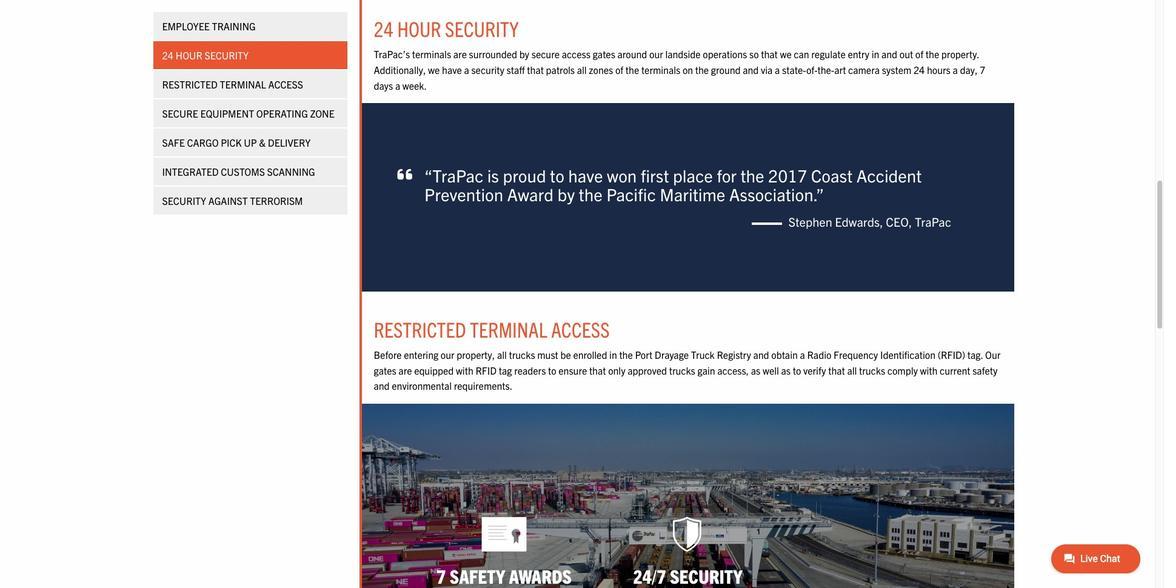 Task type: vqa. For each thing, say whether or not it's contained in the screenshot.
Oakland link
no



Task type: locate. For each thing, give the bounding box(es) containing it.
integrated
[[162, 166, 219, 178]]

ensure
[[559, 364, 587, 377]]

access
[[562, 48, 591, 60]]

our up equipped at the bottom of page
[[441, 349, 455, 361]]

our inside before entering our property, all trucks must be enrolled in the port drayage truck registry and obtain a radio frequency identification (rfid) tag. our gates are equipped with rfid tag readers to ensure that only approved trucks gain access, as well as to verify that all trucks comply with current safety and environmental requirements.
[[441, 349, 455, 361]]

of right 'out'
[[916, 48, 924, 60]]

0 horizontal spatial gates
[[374, 364, 397, 377]]

0 vertical spatial 24 hour security
[[374, 15, 519, 41]]

0 vertical spatial hour
[[398, 15, 442, 41]]

safety
[[450, 565, 506, 588]]

are left surrounded
[[454, 48, 467, 60]]

gates inside before entering our property, all trucks must be enrolled in the port drayage truck registry and obtain a radio frequency identification (rfid) tag. our gates are equipped with rfid tag readers to ensure that only approved trucks gain access, as well as to verify that all trucks comply with current safety and environmental requirements.
[[374, 364, 397, 377]]

gates
[[593, 48, 616, 60], [374, 364, 397, 377]]

1 vertical spatial 7
[[437, 565, 446, 588]]

first
[[641, 164, 670, 186]]

0 vertical spatial 7
[[981, 64, 986, 76]]

to left "verify" at the right bottom
[[793, 364, 802, 377]]

can
[[794, 48, 810, 60]]

1 vertical spatial have
[[569, 164, 603, 186]]

in up only
[[610, 349, 617, 361]]

gain
[[698, 364, 716, 377]]

training
[[212, 20, 256, 32]]

hours
[[928, 64, 951, 76]]

all down access
[[577, 64, 587, 76]]

"trapac
[[425, 164, 484, 186]]

edwards,
[[836, 214, 884, 230]]

rfid
[[476, 364, 497, 377]]

trucks down drayage
[[670, 364, 696, 377]]

7 inside trapac's terminals are surrounded by secure access gates around our landside operations so that we can regulate entry in and out of the property. additionally, we have a security staff that patrols all zones of the terminals on the ground and via a state-of-the-art camera system 24 hours a day, 7 days a week.
[[981, 64, 986, 76]]

our
[[650, 48, 664, 60], [441, 349, 455, 361]]

1 horizontal spatial access
[[552, 316, 610, 342]]

1 horizontal spatial as
[[782, 364, 791, 377]]

customs
[[221, 166, 265, 178]]

the left port
[[620, 349, 633, 361]]

24 down employee
[[162, 49, 173, 61]]

a right via
[[775, 64, 780, 76]]

enrolled
[[574, 349, 608, 361]]

1 horizontal spatial restricted
[[374, 316, 466, 342]]

0 vertical spatial terminal
[[220, 78, 266, 90]]

hour up trapac's
[[398, 15, 442, 41]]

ground
[[712, 64, 741, 76]]

by inside trapac's terminals are surrounded by secure access gates around our landside operations so that we can regulate entry in and out of the property. additionally, we have a security staff that patrols all zones of the terminals on the ground and via a state-of-the-art camera system 24 hours a day, 7 days a week.
[[520, 48, 530, 60]]

by
[[520, 48, 530, 60], [558, 183, 575, 205]]

0 horizontal spatial have
[[442, 64, 462, 76]]

1 vertical spatial 24 hour security
[[162, 49, 249, 61]]

our inside trapac's terminals are surrounded by secure access gates around our landside operations so that we can regulate entry in and out of the property. additionally, we have a security staff that patrols all zones of the terminals on the ground and via a state-of-the-art camera system 24 hours a day, 7 days a week.
[[650, 48, 664, 60]]

7
[[981, 64, 986, 76], [437, 565, 446, 588]]

out
[[900, 48, 914, 60]]

safety
[[973, 364, 998, 377]]

0 horizontal spatial restricted
[[162, 78, 218, 90]]

24 hour security up surrounded
[[374, 15, 519, 41]]

1 vertical spatial access
[[552, 316, 610, 342]]

terminals left on in the top of the page
[[642, 64, 681, 76]]

and
[[882, 48, 898, 60], [743, 64, 759, 76], [754, 349, 770, 361], [374, 380, 390, 392]]

safe cargo pick up & delivery link
[[153, 129, 347, 157]]

7 right day, on the right top of the page
[[981, 64, 986, 76]]

0 horizontal spatial in
[[610, 349, 617, 361]]

trucks down frequency
[[860, 364, 886, 377]]

0 vertical spatial restricted
[[162, 78, 218, 90]]

terminals up week.
[[412, 48, 452, 60]]

0 vertical spatial by
[[520, 48, 530, 60]]

in right entry
[[872, 48, 880, 60]]

24
[[374, 15, 394, 41], [162, 49, 173, 61], [914, 64, 925, 76]]

obtain
[[772, 349, 798, 361]]

terminals
[[412, 48, 452, 60], [642, 64, 681, 76]]

by right award
[[558, 183, 575, 205]]

hour down employee
[[176, 49, 203, 61]]

stephen
[[789, 214, 833, 230]]

0 vertical spatial of
[[916, 48, 924, 60]]

0 horizontal spatial our
[[441, 349, 455, 361]]

have inside "trapac is proud to have won first place for the 2017 coast accident prevention award by the pacific maritime association."
[[569, 164, 603, 186]]

are down entering
[[399, 364, 412, 377]]

entry
[[848, 48, 870, 60]]

restricted up entering
[[374, 316, 466, 342]]

security
[[445, 15, 519, 41], [205, 49, 249, 61], [162, 195, 206, 207], [670, 565, 743, 588]]

to right the proud
[[550, 164, 565, 186]]

safe
[[162, 137, 185, 149]]

2 horizontal spatial trucks
[[860, 364, 886, 377]]

0 horizontal spatial by
[[520, 48, 530, 60]]

the left won
[[579, 183, 603, 205]]

0 vertical spatial 24
[[374, 15, 394, 41]]

1 vertical spatial by
[[558, 183, 575, 205]]

security up surrounded
[[445, 15, 519, 41]]

of-
[[807, 64, 818, 76]]

0 vertical spatial have
[[442, 64, 462, 76]]

2 vertical spatial 24
[[914, 64, 925, 76]]

the right for
[[741, 164, 765, 186]]

&
[[259, 137, 266, 149]]

awards
[[509, 565, 572, 588]]

restricted terminal access link
[[153, 70, 347, 98]]

0 vertical spatial all
[[577, 64, 587, 76]]

the-
[[818, 64, 835, 76]]

trucks
[[509, 349, 536, 361], [670, 364, 696, 377], [860, 364, 886, 377]]

up
[[244, 137, 257, 149]]

0 horizontal spatial hour
[[176, 49, 203, 61]]

staff
[[507, 64, 525, 76]]

employee
[[162, 20, 210, 32]]

port
[[636, 349, 653, 361]]

ceo,
[[887, 214, 913, 230]]

gates down before
[[374, 364, 397, 377]]

we left can
[[781, 48, 792, 60]]

2017
[[769, 164, 808, 186]]

access inside "link"
[[269, 78, 303, 90]]

0 horizontal spatial access
[[269, 78, 303, 90]]

0 horizontal spatial as
[[752, 364, 761, 377]]

1 horizontal spatial all
[[577, 64, 587, 76]]

24/7
[[634, 565, 667, 588]]

2 horizontal spatial 24
[[914, 64, 925, 76]]

a
[[464, 64, 469, 76], [775, 64, 780, 76], [953, 64, 958, 76], [396, 79, 401, 91], [801, 349, 806, 361]]

the
[[926, 48, 940, 60], [626, 64, 640, 76], [696, 64, 709, 76], [741, 164, 765, 186], [579, 183, 603, 205], [620, 349, 633, 361]]

24 left hours
[[914, 64, 925, 76]]

employee training
[[162, 20, 256, 32]]

7 safety awards
[[437, 565, 572, 588]]

restricted terminal access
[[162, 78, 303, 90], [374, 316, 610, 342]]

by up staff
[[520, 48, 530, 60]]

0 vertical spatial terminals
[[412, 48, 452, 60]]

so
[[750, 48, 759, 60]]

and left 'out'
[[882, 48, 898, 60]]

1 as from the left
[[752, 364, 761, 377]]

we
[[781, 48, 792, 60], [428, 64, 440, 76]]

0 horizontal spatial are
[[399, 364, 412, 377]]

security
[[472, 64, 505, 76]]

scanning
[[267, 166, 315, 178]]

terminal up tag
[[470, 316, 548, 342]]

2 with from the left
[[921, 364, 938, 377]]

to down must
[[549, 364, 557, 377]]

1 vertical spatial restricted terminal access
[[374, 316, 610, 342]]

access up "operating"
[[269, 78, 303, 90]]

1 vertical spatial 24
[[162, 49, 173, 61]]

0 horizontal spatial restricted terminal access
[[162, 78, 303, 90]]

1 vertical spatial are
[[399, 364, 412, 377]]

have left security
[[442, 64, 462, 76]]

day,
[[961, 64, 978, 76]]

1 vertical spatial all
[[497, 349, 507, 361]]

on
[[683, 64, 694, 76]]

1 horizontal spatial by
[[558, 183, 575, 205]]

1 horizontal spatial terminals
[[642, 64, 681, 76]]

the down around
[[626, 64, 640, 76]]

that down "enrolled"
[[590, 364, 606, 377]]

security right the 24/7
[[670, 565, 743, 588]]

0 horizontal spatial we
[[428, 64, 440, 76]]

1 vertical spatial gates
[[374, 364, 397, 377]]

we right additionally,
[[428, 64, 440, 76]]

1 with from the left
[[456, 364, 474, 377]]

all down frequency
[[848, 364, 858, 377]]

0 vertical spatial gates
[[593, 48, 616, 60]]

1 horizontal spatial are
[[454, 48, 467, 60]]

to
[[550, 164, 565, 186], [549, 364, 557, 377], [793, 364, 802, 377]]

"trapac is proud to have won first place for the 2017 coast accident prevention award by the pacific maritime association."
[[425, 164, 923, 205]]

1 horizontal spatial gates
[[593, 48, 616, 60]]

access up "enrolled"
[[552, 316, 610, 342]]

0 vertical spatial in
[[872, 48, 880, 60]]

that
[[762, 48, 778, 60], [527, 64, 544, 76], [590, 364, 606, 377], [829, 364, 846, 377]]

1 vertical spatial terminal
[[470, 316, 548, 342]]

24 up trapac's
[[374, 15, 394, 41]]

secure
[[162, 107, 198, 120]]

0 horizontal spatial 24
[[162, 49, 173, 61]]

0 horizontal spatial terminal
[[220, 78, 266, 90]]

are
[[454, 48, 467, 60], [399, 364, 412, 377]]

restricted
[[162, 78, 218, 90], [374, 316, 466, 342]]

1 horizontal spatial in
[[872, 48, 880, 60]]

all up tag
[[497, 349, 507, 361]]

1 vertical spatial our
[[441, 349, 455, 361]]

are inside trapac's terminals are surrounded by secure access gates around our landside operations so that we can regulate entry in and out of the property. additionally, we have a security staff that patrols all zones of the terminals on the ground and via a state-of-the-art camera system 24 hours a day, 7 days a week.
[[454, 48, 467, 60]]

2 horizontal spatial all
[[848, 364, 858, 377]]

1 horizontal spatial with
[[921, 364, 938, 377]]

restricted terminal access up equipment
[[162, 78, 303, 90]]

1 horizontal spatial have
[[569, 164, 603, 186]]

restricted terminal access inside "link"
[[162, 78, 303, 90]]

a inside before entering our property, all trucks must be enrolled in the port drayage truck registry and obtain a radio frequency identification (rfid) tag. our gates are equipped with rfid tag readers to ensure that only approved trucks gain access, as well as to verify that all trucks comply with current safety and environmental requirements.
[[801, 349, 806, 361]]

24 hour security link
[[153, 41, 347, 69]]

0 vertical spatial our
[[650, 48, 664, 60]]

gates up zones
[[593, 48, 616, 60]]

0 vertical spatial restricted terminal access
[[162, 78, 303, 90]]

restricted terminal access up the property,
[[374, 316, 610, 342]]

0 vertical spatial access
[[269, 78, 303, 90]]

delivery
[[268, 137, 311, 149]]

in
[[872, 48, 880, 60], [610, 349, 617, 361]]

1 vertical spatial terminals
[[642, 64, 681, 76]]

security against terrorism
[[162, 195, 303, 207]]

0 horizontal spatial with
[[456, 364, 474, 377]]

system
[[883, 64, 912, 76]]

0 vertical spatial are
[[454, 48, 467, 60]]

and down before
[[374, 380, 390, 392]]

radio
[[808, 349, 832, 361]]

0 horizontal spatial 7
[[437, 565, 446, 588]]

have left won
[[569, 164, 603, 186]]

7 left safety
[[437, 565, 446, 588]]

0 horizontal spatial trucks
[[509, 349, 536, 361]]

of right zones
[[616, 64, 624, 76]]

1 horizontal spatial 7
[[981, 64, 986, 76]]

state-
[[783, 64, 807, 76]]

tag
[[499, 364, 512, 377]]

trucks up readers
[[509, 349, 536, 361]]

trapac's terminals are surrounded by secure access gates around our landside operations so that we can regulate entry in and out of the property. additionally, we have a security staff that patrols all zones of the terminals on the ground and via a state-of-the-art camera system 24 hours a day, 7 days a week.
[[374, 48, 986, 91]]

access
[[269, 78, 303, 90], [552, 316, 610, 342]]

restricted up secure
[[162, 78, 218, 90]]

1 vertical spatial in
[[610, 349, 617, 361]]

by inside "trapac is proud to have won first place for the 2017 coast accident prevention award by the pacific maritime association."
[[558, 183, 575, 205]]

1 horizontal spatial our
[[650, 48, 664, 60]]

with down the property,
[[456, 364, 474, 377]]

with down identification
[[921, 364, 938, 377]]

terminal up secure equipment operating zone
[[220, 78, 266, 90]]

1 vertical spatial of
[[616, 64, 624, 76]]

0 horizontal spatial terminals
[[412, 48, 452, 60]]

as left the well
[[752, 364, 761, 377]]

a left radio
[[801, 349, 806, 361]]

are inside before entering our property, all trucks must be enrolled in the port drayage truck registry and obtain a radio frequency identification (rfid) tag. our gates are equipped with rfid tag readers to ensure that only approved trucks gain access, as well as to verify that all trucks comply with current safety and environmental requirements.
[[399, 364, 412, 377]]

our right around
[[650, 48, 664, 60]]

accident
[[857, 164, 923, 186]]

is
[[488, 164, 499, 186]]

1 horizontal spatial hour
[[398, 15, 442, 41]]

integrated customs scanning link
[[153, 158, 347, 186]]

security down "training"
[[205, 49, 249, 61]]

as right the well
[[782, 364, 791, 377]]

24 hour security down employee training
[[162, 49, 249, 61]]

that down secure
[[527, 64, 544, 76]]

1 horizontal spatial we
[[781, 48, 792, 60]]



Task type: describe. For each thing, give the bounding box(es) containing it.
employee training link
[[153, 12, 347, 40]]

trapac
[[916, 214, 952, 230]]

the right on in the top of the page
[[696, 64, 709, 76]]

surrounded
[[469, 48, 518, 60]]

association."
[[730, 183, 825, 205]]

be
[[561, 349, 571, 361]]

1 horizontal spatial restricted terminal access
[[374, 316, 610, 342]]

1 horizontal spatial 24
[[374, 15, 394, 41]]

integrated customs scanning
[[162, 166, 315, 178]]

2 vertical spatial all
[[848, 364, 858, 377]]

zones
[[589, 64, 614, 76]]

1 horizontal spatial 24 hour security
[[374, 15, 519, 41]]

before
[[374, 349, 402, 361]]

the up hours
[[926, 48, 940, 60]]

our
[[986, 349, 1001, 361]]

that right so
[[762, 48, 778, 60]]

security down integrated
[[162, 195, 206, 207]]

terminal inside "link"
[[220, 78, 266, 90]]

verify
[[804, 364, 827, 377]]

proud
[[503, 164, 546, 186]]

0 vertical spatial we
[[781, 48, 792, 60]]

and down so
[[743, 64, 759, 76]]

0 horizontal spatial of
[[616, 64, 624, 76]]

access,
[[718, 364, 749, 377]]

readers
[[515, 364, 546, 377]]

cargo
[[187, 137, 219, 149]]

maritime
[[660, 183, 726, 205]]

gates inside trapac's terminals are surrounded by secure access gates around our landside operations so that we can regulate entry in and out of the property. additionally, we have a security staff that patrols all zones of the terminals on the ground and via a state-of-the-art camera system 24 hours a day, 7 days a week.
[[593, 48, 616, 60]]

additionally,
[[374, 64, 426, 76]]

entering
[[404, 349, 439, 361]]

property,
[[457, 349, 495, 361]]

and up the well
[[754, 349, 770, 361]]

have inside trapac's terminals are surrounded by secure access gates around our landside operations so that we can regulate entry in and out of the property. additionally, we have a security staff that patrols all zones of the terminals on the ground and via a state-of-the-art camera system 24 hours a day, 7 days a week.
[[442, 64, 462, 76]]

1 vertical spatial restricted
[[374, 316, 466, 342]]

art
[[835, 64, 847, 76]]

approved
[[628, 364, 667, 377]]

secure equipment operating zone
[[162, 107, 335, 120]]

in inside trapac's terminals are surrounded by secure access gates around our landside operations so that we can regulate entry in and out of the property. additionally, we have a security staff that patrols all zones of the terminals on the ground and via a state-of-the-art camera system 24 hours a day, 7 days a week.
[[872, 48, 880, 60]]

1 horizontal spatial trucks
[[670, 364, 696, 377]]

place
[[673, 164, 713, 186]]

stephen edwards, ceo, trapac
[[789, 214, 952, 230]]

days
[[374, 79, 393, 91]]

24 inside trapac's terminals are surrounded by secure access gates around our landside operations so that we can regulate entry in and out of the property. additionally, we have a security staff that patrols all zones of the terminals on the ground and via a state-of-the-art camera system 24 hours a day, 7 days a week.
[[914, 64, 925, 76]]

24/7 security
[[634, 565, 743, 588]]

around
[[618, 48, 648, 60]]

pick
[[221, 137, 242, 149]]

in inside before entering our property, all trucks must be enrolled in the port drayage truck registry and obtain a radio frequency identification (rfid) tag. our gates are equipped with rfid tag readers to ensure that only approved trucks gain access, as well as to verify that all trucks comply with current safety and environmental requirements.
[[610, 349, 617, 361]]

(rfid)
[[938, 349, 966, 361]]

trapac's
[[374, 48, 410, 60]]

equipment
[[200, 107, 254, 120]]

secure equipment operating zone link
[[153, 100, 347, 127]]

zone
[[310, 107, 335, 120]]

well
[[763, 364, 780, 377]]

operating
[[257, 107, 308, 120]]

identification
[[881, 349, 936, 361]]

solid image
[[398, 166, 413, 183]]

property.
[[942, 48, 980, 60]]

0 horizontal spatial all
[[497, 349, 507, 361]]

equipped
[[414, 364, 454, 377]]

that right "verify" at the right bottom
[[829, 364, 846, 377]]

a right days
[[396, 79, 401, 91]]

award
[[508, 183, 554, 205]]

0 horizontal spatial 24 hour security
[[162, 49, 249, 61]]

the inside before entering our property, all trucks must be enrolled in the port drayage truck registry and obtain a radio frequency identification (rfid) tag. our gates are equipped with rfid tag readers to ensure that only approved trucks gain access, as well as to verify that all trucks comply with current safety and environmental requirements.
[[620, 349, 633, 361]]

prevention
[[425, 183, 504, 205]]

all inside trapac's terminals are surrounded by secure access gates around our landside operations so that we can regulate entry in and out of the property. additionally, we have a security staff that patrols all zones of the terminals on the ground and via a state-of-the-art camera system 24 hours a day, 7 days a week.
[[577, 64, 587, 76]]

drayage
[[655, 349, 689, 361]]

won
[[607, 164, 637, 186]]

comply
[[888, 364, 919, 377]]

pacific
[[607, 183, 656, 205]]

1 vertical spatial we
[[428, 64, 440, 76]]

1 horizontal spatial terminal
[[470, 316, 548, 342]]

a left day, on the right top of the page
[[953, 64, 958, 76]]

operations
[[703, 48, 748, 60]]

truck
[[692, 349, 715, 361]]

against
[[209, 195, 248, 207]]

secure
[[532, 48, 560, 60]]

tag.
[[968, 349, 984, 361]]

coast
[[812, 164, 853, 186]]

only
[[609, 364, 626, 377]]

patrols
[[546, 64, 575, 76]]

before entering our property, all trucks must be enrolled in the port drayage truck registry and obtain a radio frequency identification (rfid) tag. our gates are equipped with rfid tag readers to ensure that only approved trucks gain access, as well as to verify that all trucks comply with current safety and environmental requirements.
[[374, 349, 1001, 392]]

to inside "trapac is proud to have won first place for the 2017 coast accident prevention award by the pacific maritime association."
[[550, 164, 565, 186]]

current
[[940, 364, 971, 377]]

1 horizontal spatial of
[[916, 48, 924, 60]]

a left security
[[464, 64, 469, 76]]

camera
[[849, 64, 880, 76]]

for
[[717, 164, 737, 186]]

registry
[[717, 349, 752, 361]]

1 vertical spatial hour
[[176, 49, 203, 61]]

requirements.
[[454, 380, 513, 392]]

via
[[761, 64, 773, 76]]

2 as from the left
[[782, 364, 791, 377]]

landside
[[666, 48, 701, 60]]

week.
[[403, 79, 427, 91]]

safe cargo pick up & delivery
[[162, 137, 311, 149]]

security against terrorism link
[[153, 187, 347, 215]]

must
[[538, 349, 559, 361]]

restricted inside "link"
[[162, 78, 218, 90]]

environmental
[[392, 380, 452, 392]]



